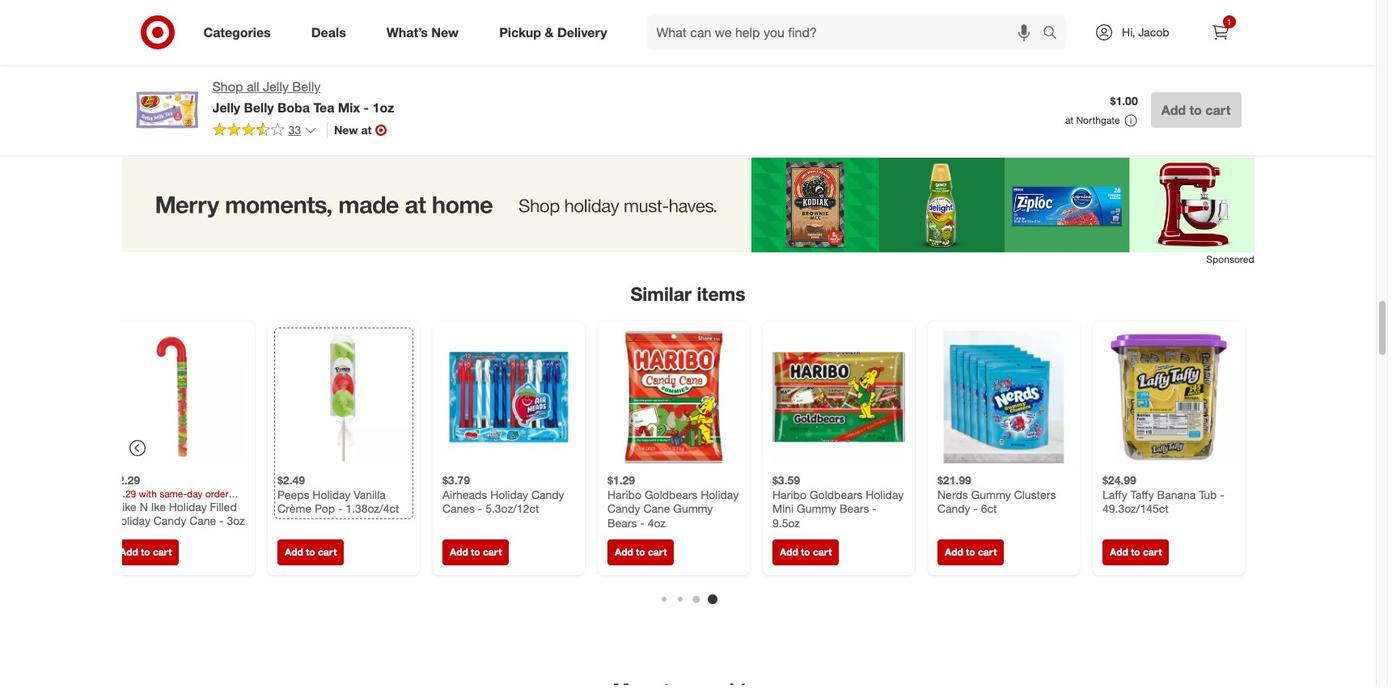 Task type: describe. For each thing, give the bounding box(es) containing it.
categories
[[204, 24, 271, 40]]

haribo goldbears holiday candy cane gummy bears - 4oz image
[[607, 331, 740, 464]]

peeps holiday vanilla crème pop - 1.38oz/4ct image
[[277, 331, 410, 464]]

items
[[697, 282, 746, 305]]

add to cart button for peeps holiday vanilla crème pop - 1.38oz/4ct
[[277, 540, 344, 566]]

add to cart button for airheads holiday candy canes - 5.3oz/12ct
[[442, 540, 509, 566]]

cart down 1 'link'
[[1206, 102, 1231, 118]]

nerds
[[937, 488, 968, 502]]

33 link
[[212, 122, 317, 141]]

- inside $2.49 peeps holiday vanilla crème pop - 1.38oz/4ct
[[338, 502, 342, 516]]

0 horizontal spatial new
[[334, 123, 358, 137]]

$2.49
[[277, 474, 305, 488]]

to for peeps holiday vanilla crème pop - 1.38oz/4ct
[[306, 547, 315, 559]]

cart for laffy taffy banana tub - 49.3oz/145ct
[[1143, 547, 1162, 559]]

$2.49 peeps holiday vanilla crème pop - 1.38oz/4ct
[[277, 474, 399, 516]]

haribo goldbears holiday mini gummy bears - 9.5oz image
[[772, 331, 905, 464]]

1 horizontal spatial belly
[[292, 78, 321, 95]]

- inside "$21.99 nerds gummy clusters candy - 6ct"
[[973, 502, 978, 516]]

ask a question button
[[203, 21, 315, 56]]

peeps
[[277, 488, 309, 502]]

1 horizontal spatial at
[[1066, 114, 1074, 126]]

cart for haribo goldbears holiday candy cane gummy bears - 4oz
[[648, 547, 667, 559]]

bears inside $1.29 haribo goldbears holiday candy cane gummy bears - 4oz
[[607, 516, 637, 530]]

goldbears for cane
[[645, 488, 697, 502]]

candy inside $3.79 airheads holiday candy canes - 5.3oz/12ct
[[531, 488, 564, 502]]

bears inside $3.59 haribo goldbears holiday mini gummy bears - 9.5oz
[[840, 502, 869, 516]]

to for haribo goldbears holiday candy cane gummy bears - 4oz
[[636, 547, 645, 559]]

shop
[[212, 78, 243, 95]]

what's
[[387, 24, 428, 40]]

laffy taffy banana tub - 49.3oz/145ct image
[[1103, 331, 1235, 464]]

what's new
[[387, 24, 459, 40]]

hi, jacob
[[1122, 25, 1170, 39]]

add to cart button right $1.00
[[1151, 92, 1242, 128]]

add to cart for nerds gummy clusters candy - 6ct
[[945, 547, 997, 559]]

$24.99 laffy taffy banana tub - 49.3oz/145ct
[[1103, 474, 1224, 516]]

image of jelly belly boba tea mix - 1oz image
[[135, 78, 199, 142]]

- inside $24.99 laffy taffy banana tub - 49.3oz/145ct
[[1220, 488, 1224, 502]]

0 vertical spatial jelly
[[263, 78, 289, 95]]

3oz
[[227, 514, 245, 528]]

all
[[247, 78, 259, 95]]

33
[[288, 123, 301, 137]]

add to cart button for laffy taffy banana tub - 49.3oz/145ct
[[1103, 540, 1169, 566]]

- inside shop all jelly belly jelly belly boba tea mix - 1oz
[[364, 99, 369, 116]]

holiday inside $3.59 haribo goldbears holiday mini gummy bears - 9.5oz
[[866, 488, 904, 502]]

airheads holiday candy canes - 5.3oz/12ct image
[[442, 331, 575, 464]]

cart for mike n ike holiday filled holiday candy cane - 3oz
[[153, 547, 171, 559]]

- inside mike n ike holiday filled holiday candy cane - 3oz
[[219, 514, 223, 528]]

cart for peeps holiday vanilla crème pop - 1.38oz/4ct
[[318, 547, 337, 559]]

add to cart for laffy taffy banana tub - 49.3oz/145ct
[[1110, 547, 1162, 559]]

gummy inside "$21.99 nerds gummy clusters candy - 6ct"
[[971, 488, 1011, 502]]

to for mike n ike holiday filled holiday candy cane - 3oz
[[140, 547, 150, 559]]

1
[[1227, 17, 1232, 27]]

add for peeps holiday vanilla crème pop - 1.38oz/4ct
[[284, 547, 303, 559]]

pickup
[[499, 24, 541, 40]]

holiday inside $1.29 haribo goldbears holiday candy cane gummy bears - 4oz
[[701, 488, 739, 502]]

shop all jelly belly jelly belly boba tea mix - 1oz
[[212, 78, 394, 116]]

question
[[251, 30, 304, 46]]

add for airheads holiday candy canes - 5.3oz/12ct
[[450, 547, 468, 559]]

airheads
[[442, 488, 487, 502]]

similar items
[[631, 282, 746, 305]]

$24.99
[[1103, 474, 1136, 488]]

gummy inside $3.59 haribo goldbears holiday mini gummy bears - 9.5oz
[[797, 502, 836, 516]]

add for nerds gummy clusters candy - 6ct
[[945, 547, 963, 559]]

mike n ike holiday filled holiday candy cane - 3oz image
[[112, 331, 245, 464]]

banana
[[1157, 488, 1196, 502]]

4oz
[[648, 516, 666, 530]]

0 horizontal spatial belly
[[244, 99, 274, 116]]

tub
[[1199, 488, 1217, 502]]

delivery
[[557, 24, 607, 40]]

similar
[[631, 282, 692, 305]]

ask
[[213, 30, 236, 46]]

to for nerds gummy clusters candy - 6ct
[[966, 547, 975, 559]]

mix
[[338, 99, 360, 116]]

add right $1.00
[[1162, 102, 1186, 118]]

search
[[1036, 26, 1075, 42]]

add to cart for airheads holiday candy canes - 5.3oz/12ct
[[450, 547, 502, 559]]

tea
[[314, 99, 335, 116]]

to for laffy taffy banana tub - 49.3oz/145ct
[[1131, 547, 1140, 559]]

0 horizontal spatial at
[[361, 123, 372, 137]]

cart for haribo goldbears holiday mini gummy bears - 9.5oz
[[813, 547, 832, 559]]

candy inside "$21.99 nerds gummy clusters candy - 6ct"
[[937, 502, 970, 516]]

0 horizontal spatial jelly
[[212, 99, 240, 116]]

add to cart for haribo goldbears holiday candy cane gummy bears - 4oz
[[615, 547, 667, 559]]

add for haribo goldbears holiday mini gummy bears - 9.5oz
[[780, 547, 798, 559]]

$21.99 nerds gummy clusters candy - 6ct
[[937, 474, 1056, 516]]

at northgate
[[1066, 114, 1121, 126]]

cane inside $1.29 haribo goldbears holiday candy cane gummy bears - 4oz
[[643, 502, 670, 516]]

advertisement region
[[122, 157, 1255, 252]]

what's new link
[[373, 15, 479, 50]]

candy inside mike n ike holiday filled holiday candy cane - 3oz
[[153, 514, 186, 528]]



Task type: locate. For each thing, give the bounding box(es) containing it.
1 horizontal spatial gummy
[[797, 502, 836, 516]]

jelly right all
[[263, 78, 289, 95]]

5.3oz/12ct
[[485, 502, 539, 516]]

0 horizontal spatial goldbears
[[645, 488, 697, 502]]

belly down all
[[244, 99, 274, 116]]

&
[[545, 24, 554, 40]]

vanilla
[[353, 488, 385, 502]]

to down n
[[140, 547, 150, 559]]

9.5oz
[[772, 516, 800, 530]]

cart for airheads holiday candy canes - 5.3oz/12ct
[[483, 547, 502, 559]]

add to cart down 9.5oz
[[780, 547, 832, 559]]

holiday
[[312, 488, 350, 502], [490, 488, 528, 502], [701, 488, 739, 502], [866, 488, 904, 502], [169, 500, 207, 514], [112, 514, 150, 528]]

ask a question
[[213, 30, 304, 46]]

6ct
[[981, 502, 997, 516]]

1 horizontal spatial goldbears
[[810, 488, 863, 502]]

add to cart for haribo goldbears holiday mini gummy bears - 9.5oz
[[780, 547, 832, 559]]

add for mike n ike holiday filled holiday candy cane - 3oz
[[119, 547, 138, 559]]

bears left 4oz
[[607, 516, 637, 530]]

belly
[[292, 78, 321, 95], [244, 99, 274, 116]]

hi,
[[1122, 25, 1136, 39]]

deals link
[[298, 15, 366, 50]]

cane down filled at the left bottom
[[189, 514, 216, 528]]

0 horizontal spatial cane
[[189, 514, 216, 528]]

add to cart down n
[[119, 547, 171, 559]]

jelly down shop
[[212, 99, 240, 116]]

1 horizontal spatial cane
[[643, 502, 670, 516]]

belly up boba
[[292, 78, 321, 95]]

cart down $3.59 haribo goldbears holiday mini gummy bears - 9.5oz
[[813, 547, 832, 559]]

2 haribo from the left
[[772, 488, 806, 502]]

1 horizontal spatial jelly
[[263, 78, 289, 95]]

1 vertical spatial jelly
[[212, 99, 240, 116]]

0 vertical spatial new
[[432, 24, 459, 40]]

mini
[[772, 502, 794, 516]]

haribo inside $3.59 haribo goldbears holiday mini gummy bears - 9.5oz
[[772, 488, 806, 502]]

categories link
[[190, 15, 291, 50]]

crème
[[277, 502, 311, 516]]

boba
[[278, 99, 310, 116]]

candy inside $1.29 haribo goldbears holiday candy cane gummy bears - 4oz
[[607, 502, 640, 516]]

haribo inside $1.29 haribo goldbears holiday candy cane gummy bears - 4oz
[[607, 488, 641, 502]]

$3.79
[[442, 474, 470, 488]]

pop
[[314, 502, 335, 516]]

add to cart button for mike n ike holiday filled holiday candy cane - 3oz
[[112, 540, 179, 566]]

candy down $1.29
[[607, 502, 640, 516]]

candy up the 5.3oz/12ct
[[531, 488, 564, 502]]

cart down 6ct
[[978, 547, 997, 559]]

haribo
[[607, 488, 641, 502], [772, 488, 806, 502]]

add to cart right $1.00
[[1162, 102, 1231, 118]]

add to cart down 6ct
[[945, 547, 997, 559]]

add down nerds
[[945, 547, 963, 559]]

add to cart
[[1162, 102, 1231, 118], [119, 547, 171, 559], [284, 547, 337, 559], [450, 547, 502, 559], [615, 547, 667, 559], [780, 547, 832, 559], [945, 547, 997, 559], [1110, 547, 1162, 559]]

add to cart button
[[1151, 92, 1242, 128], [112, 540, 179, 566], [277, 540, 344, 566], [442, 540, 509, 566], [607, 540, 674, 566], [772, 540, 839, 566], [937, 540, 1004, 566], [1103, 540, 1169, 566]]

add down the canes
[[450, 547, 468, 559]]

a
[[240, 30, 247, 46]]

cart
[[1206, 102, 1231, 118], [153, 547, 171, 559], [318, 547, 337, 559], [483, 547, 502, 559], [648, 547, 667, 559], [813, 547, 832, 559], [978, 547, 997, 559], [1143, 547, 1162, 559]]

cart down 49.3oz/145ct
[[1143, 547, 1162, 559]]

similar items region
[[102, 157, 1255, 685]]

-
[[364, 99, 369, 116], [1220, 488, 1224, 502], [338, 502, 342, 516], [478, 502, 482, 516], [872, 502, 877, 516], [973, 502, 978, 516], [219, 514, 223, 528], [640, 516, 644, 530]]

add to cart down 4oz
[[615, 547, 667, 559]]

add down crème
[[284, 547, 303, 559]]

cane inside mike n ike holiday filled holiday candy cane - 3oz
[[189, 514, 216, 528]]

to for airheads holiday candy canes - 5.3oz/12ct
[[471, 547, 480, 559]]

add for haribo goldbears holiday candy cane gummy bears - 4oz
[[615, 547, 633, 559]]

0 vertical spatial belly
[[292, 78, 321, 95]]

49.3oz/145ct
[[1103, 502, 1169, 516]]

laffy
[[1103, 488, 1127, 502]]

add down 9.5oz
[[780, 547, 798, 559]]

to
[[1190, 102, 1202, 118], [140, 547, 150, 559], [306, 547, 315, 559], [471, 547, 480, 559], [636, 547, 645, 559], [801, 547, 810, 559], [966, 547, 975, 559], [1131, 547, 1140, 559]]

add down 49.3oz/145ct
[[1110, 547, 1128, 559]]

$2.29
[[112, 474, 140, 488]]

mike
[[112, 500, 136, 514]]

add to cart button down n
[[112, 540, 179, 566]]

to down the canes
[[471, 547, 480, 559]]

cart down 4oz
[[648, 547, 667, 559]]

northgate
[[1077, 114, 1121, 126]]

to down nerds
[[966, 547, 975, 559]]

to for haribo goldbears holiday mini gummy bears - 9.5oz
[[801, 547, 810, 559]]

at down shop all jelly belly jelly belly boba tea mix - 1oz
[[361, 123, 372, 137]]

1 link
[[1203, 15, 1239, 50]]

add down mike
[[119, 547, 138, 559]]

nerds gummy clusters candy - 6ct image
[[937, 331, 1070, 464]]

0 horizontal spatial bears
[[607, 516, 637, 530]]

$21.99
[[937, 474, 971, 488]]

taffy
[[1131, 488, 1154, 502]]

deals
[[311, 24, 346, 40]]

1 horizontal spatial haribo
[[772, 488, 806, 502]]

1 horizontal spatial bears
[[840, 502, 869, 516]]

cane up 4oz
[[643, 502, 670, 516]]

cart down the 5.3oz/12ct
[[483, 547, 502, 559]]

pickup & delivery link
[[486, 15, 628, 50]]

gummy
[[971, 488, 1011, 502], [673, 502, 713, 516], [797, 502, 836, 516]]

haribo for $3.59
[[772, 488, 806, 502]]

add to cart button down 4oz
[[607, 540, 674, 566]]

search button
[[1036, 15, 1075, 53]]

add to cart button for nerds gummy clusters candy - 6ct
[[937, 540, 1004, 566]]

add to cart button down 9.5oz
[[772, 540, 839, 566]]

to down $3.59 haribo goldbears holiday mini gummy bears - 9.5oz
[[801, 547, 810, 559]]

clusters
[[1014, 488, 1056, 502]]

add to cart for peeps holiday vanilla crème pop - 1.38oz/4ct
[[284, 547, 337, 559]]

add for laffy taffy banana tub - 49.3oz/145ct
[[1110, 547, 1128, 559]]

cane
[[643, 502, 670, 516], [189, 514, 216, 528]]

add to cart button for haribo goldbears holiday mini gummy bears - 9.5oz
[[772, 540, 839, 566]]

add to cart button down 49.3oz/145ct
[[1103, 540, 1169, 566]]

sponsored
[[1207, 253, 1255, 265]]

$3.59
[[772, 474, 800, 488]]

candy down ike
[[153, 514, 186, 528]]

1.38oz/4ct
[[345, 502, 399, 516]]

cart down pop
[[318, 547, 337, 559]]

new right what's
[[432, 24, 459, 40]]

add to cart button for haribo goldbears holiday candy cane gummy bears - 4oz
[[607, 540, 674, 566]]

at left northgate
[[1066, 114, 1074, 126]]

cart for nerds gummy clusters candy - 6ct
[[978, 547, 997, 559]]

canes
[[442, 502, 475, 516]]

add to cart down the canes
[[450, 547, 502, 559]]

0 horizontal spatial gummy
[[673, 502, 713, 516]]

1 vertical spatial belly
[[244, 99, 274, 116]]

- inside $1.29 haribo goldbears holiday candy cane gummy bears - 4oz
[[640, 516, 644, 530]]

ike
[[151, 500, 165, 514]]

$3.79 airheads holiday candy canes - 5.3oz/12ct
[[442, 474, 564, 516]]

candy down nerds
[[937, 502, 970, 516]]

$3.59 haribo goldbears holiday mini gummy bears - 9.5oz
[[772, 474, 904, 530]]

1 haribo from the left
[[607, 488, 641, 502]]

jacob
[[1139, 25, 1170, 39]]

add to cart button down the canes
[[442, 540, 509, 566]]

gummy inside $1.29 haribo goldbears holiday candy cane gummy bears - 4oz
[[673, 502, 713, 516]]

1oz
[[373, 99, 394, 116]]

What can we help you find? suggestions appear below search field
[[647, 15, 1047, 50]]

to right $1.00
[[1190, 102, 1202, 118]]

new at
[[334, 123, 372, 137]]

add to cart button down pop
[[277, 540, 344, 566]]

2 goldbears from the left
[[810, 488, 863, 502]]

goldbears inside $3.59 haribo goldbears holiday mini gummy bears - 9.5oz
[[810, 488, 863, 502]]

to down pop
[[306, 547, 315, 559]]

goldbears for gummy
[[810, 488, 863, 502]]

holiday inside $3.79 airheads holiday candy canes - 5.3oz/12ct
[[490, 488, 528, 502]]

add to cart down pop
[[284, 547, 337, 559]]

filled
[[210, 500, 236, 514]]

cart down mike n ike holiday filled holiday candy cane - 3oz
[[153, 547, 171, 559]]

bears right mini
[[840, 502, 869, 516]]

goldbears inside $1.29 haribo goldbears holiday candy cane gummy bears - 4oz
[[645, 488, 697, 502]]

to down $1.29 haribo goldbears holiday candy cane gummy bears - 4oz on the bottom
[[636, 547, 645, 559]]

goldbears
[[645, 488, 697, 502], [810, 488, 863, 502]]

- inside $3.59 haribo goldbears holiday mini gummy bears - 9.5oz
[[872, 502, 877, 516]]

jelly
[[263, 78, 289, 95], [212, 99, 240, 116]]

haribo down $3.59
[[772, 488, 806, 502]]

0 horizontal spatial haribo
[[607, 488, 641, 502]]

new
[[432, 24, 459, 40], [334, 123, 358, 137]]

bears
[[840, 502, 869, 516], [607, 516, 637, 530]]

add to cart button down 6ct
[[937, 540, 1004, 566]]

new down mix
[[334, 123, 358, 137]]

1 horizontal spatial new
[[432, 24, 459, 40]]

candy
[[531, 488, 564, 502], [607, 502, 640, 516], [937, 502, 970, 516], [153, 514, 186, 528]]

1 goldbears from the left
[[645, 488, 697, 502]]

add to cart for mike n ike holiday filled holiday candy cane - 3oz
[[119, 547, 171, 559]]

n
[[139, 500, 148, 514]]

mike n ike holiday filled holiday candy cane - 3oz
[[112, 500, 245, 528]]

- inside $3.79 airheads holiday candy canes - 5.3oz/12ct
[[478, 502, 482, 516]]

haribo down $1.29
[[607, 488, 641, 502]]

add
[[1162, 102, 1186, 118], [119, 547, 138, 559], [284, 547, 303, 559], [450, 547, 468, 559], [615, 547, 633, 559], [780, 547, 798, 559], [945, 547, 963, 559], [1110, 547, 1128, 559]]

haribo for $1.29
[[607, 488, 641, 502]]

holiday inside $2.49 peeps holiday vanilla crème pop - 1.38oz/4ct
[[312, 488, 350, 502]]

2 horizontal spatial gummy
[[971, 488, 1011, 502]]

add to cart down 49.3oz/145ct
[[1110, 547, 1162, 559]]

$1.29
[[607, 474, 635, 488]]

$1.29 haribo goldbears holiday candy cane gummy bears - 4oz
[[607, 474, 739, 530]]

$1.00
[[1111, 94, 1138, 108]]

1 vertical spatial new
[[334, 123, 358, 137]]

at
[[1066, 114, 1074, 126], [361, 123, 372, 137]]

pickup & delivery
[[499, 24, 607, 40]]

to down 49.3oz/145ct
[[1131, 547, 1140, 559]]

add down $1.29 haribo goldbears holiday candy cane gummy bears - 4oz on the bottom
[[615, 547, 633, 559]]



Task type: vqa. For each thing, say whether or not it's contained in the screenshot.
goldbears in '$1.29 Haribo Goldbears Holiday Candy Cane Gummy Bears - 4oz'
yes



